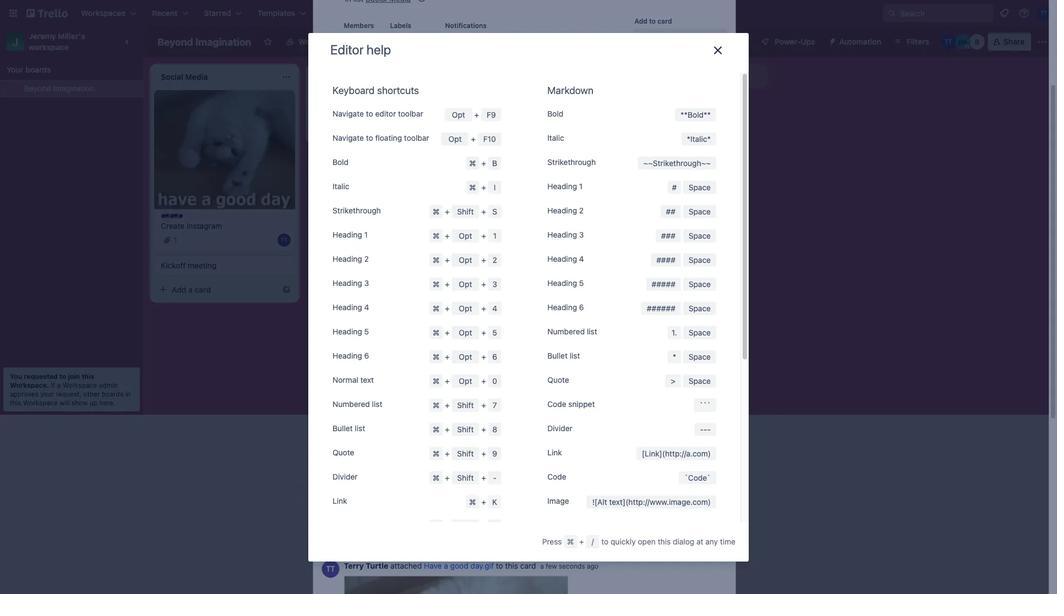 Task type: vqa. For each thing, say whether or not it's contained in the screenshot.
Navigate Card Backs
no



Task type: describe. For each thing, give the bounding box(es) containing it.
* for *
[[673, 352, 676, 362]]

power-ups button
[[753, 33, 822, 51]]

to inside you requested to join this workspace.
[[59, 373, 66, 380]]

opt for + 5
[[459, 328, 472, 337]]

#####
[[652, 280, 676, 289]]

shift for 9
[[457, 449, 474, 458]]

k
[[492, 498, 497, 507]]

have a good day.gif link
[[424, 562, 494, 571]]

[
[[642, 449, 645, 458]]

shift for 8
[[457, 425, 474, 434]]

space for ####
[[689, 256, 711, 265]]

beyond imagination link
[[24, 83, 137, 94]]

+ 6
[[479, 352, 497, 362]]

2 horizontal spatial terry turtle (terryturtle) image
[[941, 34, 956, 50]]

formatting help
[[561, 393, 619, 402]]

comment link
[[514, 456, 548, 465]]

2 ~~ from the left
[[701, 159, 711, 168]]

delete
[[556, 456, 579, 465]]

you requested to join this workspace.
[[10, 373, 94, 389]]

sm image for watching
[[448, 37, 459, 48]]

0 vertical spatial few
[[446, 456, 459, 465]]

⌘ + shift + s
[[433, 207, 497, 216]]

2 for ⌘
[[364, 254, 369, 264]]

this inside "if a workspace admin approves your request, other boards in this workspace will show up here."
[[10, 399, 21, 407]]

Main content area, start typing to enter text. text field
[[356, 129, 614, 373]]

a few seconds ago link
[[540, 563, 598, 571]]

⌘ for 0
[[433, 377, 440, 386]]

i
[[494, 183, 496, 192]]

create for create instagram
[[161, 221, 184, 230]]

floating
[[375, 133, 402, 142]]

to up members link
[[649, 17, 656, 25]]

0 vertical spatial have
[[414, 445, 433, 454]]

1 vertical spatial share button
[[635, 365, 727, 383]]

rubyanndersson (rubyanndersson) image
[[969, 34, 985, 50]]

sm image down 8
[[490, 444, 501, 455]]

a right image
[[501, 100, 505, 109]]

shift for -
[[457, 474, 474, 483]]

+ 2
[[479, 256, 497, 265]]

1 vertical spatial power-ups
[[635, 172, 670, 179]]

⌘ + for + 2
[[433, 256, 452, 265]]

1 horizontal spatial 6
[[492, 352, 497, 362]]

opt for + 1
[[459, 231, 472, 240]]

create from template… image for the left add a card button
[[282, 285, 291, 294]]

r button
[[969, 34, 985, 50]]

make
[[652, 320, 672, 330]]

heading 2 for ##
[[547, 206, 584, 215]]

add button
[[652, 232, 693, 241]]

bullet for ⌘
[[333, 424, 353, 433]]

⌘ for s
[[433, 207, 440, 216]]

1 vertical spatial add a card button
[[311, 122, 434, 140]]

to left editor
[[366, 109, 373, 118]]

1 ** from the left
[[681, 110, 688, 119]]

divider for ---
[[547, 424, 573, 433]]

toolbar for navigate to editor toolbar
[[398, 109, 423, 118]]

shift for s
[[457, 207, 474, 216]]

card up members link
[[658, 17, 672, 25]]

⌘ for 7
[[433, 401, 440, 410]]

admin
[[99, 382, 118, 389]]

turtle
[[366, 562, 388, 571]]

0 horizontal spatial share
[[652, 369, 673, 379]]

card down meeting
[[195, 285, 211, 294]]

shift for 7
[[457, 401, 474, 410]]

boards inside "if a workspace admin approves your request, other boards in this workspace will show up here."
[[102, 390, 123, 398]]

open information menu image
[[1019, 8, 1030, 19]]

your boards with 1 items element
[[7, 63, 131, 77]]

workspace.
[[10, 382, 49, 389]]

1 vertical spatial imagination
[[53, 84, 94, 93]]

navigate to editor toolbar
[[333, 109, 423, 118]]

code down ](http://a.com)
[[688, 474, 707, 483]]

⌘ for 6
[[433, 352, 440, 362]]

will
[[60, 399, 70, 407]]

2 vertical spatial ups
[[695, 187, 709, 196]]

board
[[392, 37, 414, 46]]

1 vertical spatial have
[[424, 562, 442, 571]]

space for #
[[689, 183, 711, 192]]

opt for + 4
[[459, 304, 472, 313]]

1 horizontal spatial 5
[[492, 328, 497, 337]]

toolbar for navigate to floating toolbar
[[404, 133, 429, 142]]

color: bold red, title: "thoughts" element
[[317, 95, 358, 103]]

jeremy
[[29, 32, 56, 41]]

add button button
[[635, 228, 727, 246]]

cover
[[458, 471, 478, 481]]

bullet for *
[[547, 351, 568, 360]]

0 horizontal spatial ago
[[493, 456, 506, 465]]

a left we
[[345, 126, 349, 135]]

Search field
[[896, 5, 993, 21]]

###
[[661, 231, 676, 240]]

at
[[696, 538, 703, 547]]

social
[[433, 131, 454, 140]]

bold for **
[[547, 109, 563, 118]]

primary element
[[0, 0, 1057, 26]]

few inside terry turtle attached have a good day.gif to this card a few seconds ago
[[546, 563, 557, 571]]

add up members link
[[635, 17, 647, 25]]

0 horizontal spatial beyond
[[24, 84, 51, 93]]

filters button
[[890, 33, 932, 51]]

1 horizontal spatial share
[[1004, 37, 1025, 46]]

0 vertical spatial day.gif
[[463, 445, 489, 454]]

added a few seconds ago
[[414, 456, 506, 465]]

custom
[[652, 143, 680, 152]]

image
[[547, 497, 569, 506]]

⌘ + for + 4
[[433, 304, 452, 313]]

heading 1 for ⌘
[[333, 230, 368, 239]]

](http://a.com)
[[659, 449, 711, 458]]

heading 3 for ###
[[547, 230, 584, 239]]

add a card for the left add a card button
[[172, 285, 211, 294]]

jeremy miller (jeremymiller198) image
[[955, 34, 970, 50]]

custom fields
[[652, 143, 704, 152]]

navigate for navigate to floating toolbar
[[333, 133, 364, 142]]

0 horizontal spatial terry turtle (terryturtle) image
[[277, 234, 291, 247]]

request,
[[56, 390, 82, 398]]

filters
[[907, 37, 929, 46]]

any
[[705, 538, 718, 547]]

remove cover
[[427, 471, 478, 481]]

comment
[[514, 456, 548, 465]]

2 vertical spatial terry turtle (terryturtle) image
[[322, 532, 339, 550]]

1 vertical spatial terry turtle (terryturtle) image
[[344, 33, 361, 51]]

⌘ + for + 5
[[433, 328, 452, 337]]

5 for ⌘
[[364, 327, 369, 336]]

hide
[[574, 512, 591, 521]]

another
[[404, 131, 431, 140]]

attachment
[[652, 121, 695, 130]]

⌘ for 1
[[433, 231, 440, 240]]

button
[[669, 232, 693, 241]]

1 horizontal spatial workspace
[[62, 382, 97, 389]]

sm image up customize views image
[[416, 0, 427, 5]]

4 for ####
[[579, 254, 584, 264]]

space for ##
[[689, 207, 711, 216]]

help for formatting help
[[603, 393, 619, 402]]

shortcuts
[[377, 84, 419, 96]]

0 notifications image
[[998, 7, 1011, 20]]

s
[[492, 207, 497, 216]]

link image
[[463, 98, 477, 111]]

back to home image
[[26, 4, 68, 22]]

0 horizontal spatial ups
[[658, 172, 670, 179]]

card left a few seconds ago link in the right of the page
[[520, 562, 536, 571]]

+ f10
[[469, 134, 496, 144]]

0 vertical spatial good
[[442, 445, 461, 454]]

** bold **
[[681, 110, 711, 119]]

attached
[[390, 562, 422, 571]]

divider for ⌘
[[333, 472, 358, 482]]

6 for ⌘
[[364, 351, 369, 360]]

1 horizontal spatial 3
[[492, 280, 497, 289]]

⌘ for 9
[[433, 449, 440, 458]]

custom fields button
[[635, 142, 727, 153]]

add down thinking
[[328, 126, 343, 135]]

0 horizontal spatial add a card button
[[154, 281, 277, 299]]

copy link
[[635, 294, 727, 312]]

heading 6 for ######
[[547, 303, 584, 312]]

markdown
[[547, 84, 594, 96]]

delete link
[[556, 456, 579, 465]]

search image
[[888, 9, 896, 18]]

⌘ + k
[[469, 498, 497, 507]]

⌘ + left i
[[469, 183, 488, 192]]

space for ######
[[689, 304, 711, 313]]

add
[[389, 131, 402, 140]]

1 horizontal spatial 2
[[492, 256, 497, 265]]

heading 3 for ⌘
[[333, 279, 369, 288]]

2 horizontal spatial *
[[707, 134, 711, 144]]

2 horizontal spatial link
[[645, 449, 659, 458]]

` code `
[[684, 474, 711, 483]]

add a card for add a card button to the top
[[484, 100, 524, 109]]

jeremy miller's workspace
[[29, 32, 87, 52]]

a down kickoff meeting
[[188, 285, 193, 294]]

press ⌘ + / to quickly open this dialog at any time
[[542, 538, 736, 547]]

1 vertical spatial power-
[[635, 172, 658, 179]]

2 horizontal spatial strikethrough
[[653, 159, 701, 168]]

Write a comment text field
[[344, 532, 626, 552]]

0 horizontal spatial automation
[[635, 216, 672, 223]]

heading 2 for ⌘
[[333, 254, 369, 264]]

⌘ + shift + -
[[433, 474, 497, 483]]

credibility!
[[555, 131, 592, 140]]

1 horizontal spatial color: purple, title: none image
[[390, 33, 417, 51]]

2 horizontal spatial terry turtle (terryturtle) image
[[1037, 7, 1050, 20]]

bullet list for ⌘
[[333, 424, 365, 433]]

0 horizontal spatial beyond imagination
[[24, 84, 94, 93]]

add power-ups link
[[635, 183, 727, 201]]

if a workspace admin approves your request, other boards in this workspace will show up here.
[[10, 382, 131, 407]]

notifications
[[445, 22, 487, 29]]

a down have a good day.gif
[[440, 456, 444, 465]]

quote for ⌘
[[333, 448, 354, 457]]

* for * italic *
[[687, 134, 690, 144]]

help for editor help
[[367, 41, 391, 57]]

create from template… image for add a card button to the middle
[[438, 127, 447, 135]]

f9
[[487, 110, 496, 119]]

show menu image
[[1037, 36, 1048, 47]]

0 vertical spatial share button
[[988, 33, 1031, 51]]

bold for ⌘
[[333, 158, 349, 167]]

0 vertical spatial add a card button
[[467, 96, 590, 113]]

move
[[652, 276, 672, 285]]

⌘ + shift + 7
[[433, 401, 497, 410]]

your
[[7, 65, 23, 74]]

imagination inside text box
[[195, 36, 251, 48]]

quickly
[[611, 538, 636, 547]]

2 horizontal spatial italic
[[690, 134, 707, 144]]

link for ⌘
[[333, 497, 347, 506]]

to right /
[[601, 538, 609, 547]]

requested
[[24, 373, 58, 380]]

thoughts
[[328, 95, 358, 103]]

card right image
[[507, 100, 524, 109]]

navigate for navigate to editor toolbar
[[333, 109, 364, 118]]

opt up "media"
[[452, 110, 465, 119]]

0 horizontal spatial boards
[[25, 65, 51, 74]]

time
[[720, 538, 736, 547]]

thinking
[[317, 102, 348, 111]]

remove
[[427, 471, 456, 481]]

heading 6 for ⌘
[[333, 351, 369, 360]]

0 horizontal spatial text
[[360, 376, 374, 385]]



Task type: locate. For each thing, give the bounding box(es) containing it.
0 horizontal spatial color: purple, title: none image
[[161, 214, 183, 218]]

other
[[83, 390, 100, 398]]

⌘ +
[[469, 183, 488, 192], [433, 231, 452, 240], [433, 256, 452, 265], [433, 280, 452, 289], [433, 304, 452, 313], [433, 328, 452, 337], [433, 352, 452, 362], [433, 377, 452, 386]]

2 horizontal spatial 4
[[579, 254, 584, 264]]

bullet list down save button
[[333, 424, 365, 433]]

color: purple, title: none image
[[390, 33, 417, 51], [161, 214, 183, 218]]

bullet down save button
[[333, 424, 353, 433]]

create up the "workspace visible"
[[326, 9, 350, 18]]

opt for + 0
[[459, 377, 472, 386]]

opt left + 6 in the left of the page
[[459, 352, 472, 362]]

1 vertical spatial heading 6
[[333, 351, 369, 360]]

1 vertical spatial navigate
[[333, 133, 364, 142]]

sm image inside members link
[[638, 32, 649, 43]]

create inside button
[[326, 9, 350, 18]]

2 ` from the left
[[707, 474, 711, 483]]

opt for + 6
[[459, 352, 472, 362]]

editor help
[[330, 41, 391, 57]]

1 horizontal spatial italic
[[547, 133, 564, 142]]

sm image inside the watching button
[[448, 37, 459, 48]]

ago down 8
[[493, 456, 506, 465]]

create
[[326, 9, 350, 18], [161, 221, 184, 230]]

ups inside button
[[801, 37, 815, 46]]

numbered for 1.
[[547, 327, 585, 336]]

good down write a comment "text field"
[[450, 562, 468, 571]]

⌘ for 5
[[433, 328, 440, 337]]

2 horizontal spatial bold
[[688, 110, 704, 119]]

quote up code snippet
[[547, 376, 569, 385]]

add a card down kickoff meeting
[[172, 285, 211, 294]]

sm image left copy at bottom right
[[638, 298, 649, 309]]

this inside you requested to join this workspace.
[[82, 373, 94, 380]]

1 vertical spatial bullet
[[333, 424, 353, 433]]

normal text
[[333, 376, 374, 385]]

heading 4 for ⌘
[[333, 303, 369, 312]]

`
[[684, 474, 688, 483], [707, 474, 711, 483]]

5 shift from the top
[[457, 474, 474, 483]]

0 vertical spatial bullet list
[[547, 351, 580, 360]]

card
[[658, 17, 672, 25], [507, 100, 524, 109], [351, 126, 367, 135], [195, 285, 211, 294], [520, 562, 536, 571]]

save
[[350, 393, 368, 402]]

0 vertical spatial toolbar
[[398, 109, 423, 118]]

have a good day.gif
[[414, 445, 489, 454]]

quote for >
[[547, 376, 569, 385]]

ups left automation button
[[801, 37, 815, 46]]

0 vertical spatial text
[[360, 376, 374, 385]]

few
[[446, 456, 459, 465], [546, 563, 557, 571]]

2 horizontal spatial 3
[[579, 230, 584, 239]]

sm image for copy
[[638, 298, 649, 309]]

template
[[674, 320, 706, 330]]

2 for ##
[[579, 206, 584, 215]]

archive link
[[635, 343, 727, 361]]

normal
[[333, 376, 358, 385]]

0 vertical spatial seconds
[[461, 456, 491, 465]]

day.gif up 'added a few seconds ago'
[[463, 445, 489, 454]]

1 horizontal spatial heading 1
[[547, 182, 583, 191]]

1 navigate from the top
[[333, 109, 364, 118]]

1 vertical spatial automation
[[635, 216, 672, 223]]

2 horizontal spatial workspace
[[299, 37, 339, 46]]

boards down admin
[[102, 390, 123, 398]]

opt left + 3
[[459, 280, 472, 289]]

1 horizontal spatial numbered list
[[547, 327, 597, 336]]

have right attached
[[424, 562, 442, 571]]

have
[[414, 445, 433, 454], [424, 562, 442, 571]]

1 vertical spatial day.gif
[[470, 562, 494, 571]]

⌘ for -
[[433, 474, 440, 483]]

help inside 'link'
[[603, 393, 619, 402]]

bullet list for *
[[547, 351, 580, 360]]

opt left + 2 in the left top of the page
[[459, 256, 472, 265]]

a up added
[[435, 445, 440, 454]]

shift down 'added a few seconds ago'
[[457, 474, 474, 483]]

sm image inside copy link
[[638, 298, 649, 309]]

1 vertical spatial heading 5
[[333, 327, 369, 336]]

sm image
[[416, 0, 427, 5], [638, 32, 649, 43], [506, 37, 517, 48], [490, 444, 501, 455]]

power-ups inside button
[[775, 37, 815, 46]]

text
[[360, 376, 374, 385], [609, 498, 623, 507]]

space down template
[[689, 352, 711, 362]]

add inside add power-ups link
[[652, 187, 667, 196]]

-
[[700, 425, 704, 434], [704, 425, 707, 434], [707, 425, 711, 434], [493, 474, 497, 483]]

code for code snippet
[[547, 400, 566, 409]]

heading 5 for ⌘
[[333, 327, 369, 336]]

star or unstar board image
[[263, 37, 272, 46]]

create from template… image
[[438, 127, 447, 135], [282, 285, 291, 294]]

sm image down notifications
[[448, 37, 459, 48]]

seconds inside terry turtle attached have a good day.gif to this card a few seconds ago
[[559, 563, 585, 571]]

opt left + 5 in the left of the page
[[459, 328, 472, 337]]

ups down ~~ strikethrough ~~
[[658, 172, 670, 179]]

5 for #####
[[579, 279, 584, 288]]

to right "media"
[[479, 131, 486, 140]]

1 vertical spatial bullet list
[[333, 424, 365, 433]]

instagram
[[186, 221, 222, 230]]

~~ down custom
[[643, 159, 653, 168]]

2 horizontal spatial 2
[[579, 206, 584, 215]]

numbered list for 1.
[[547, 327, 597, 336]]

this
[[82, 373, 94, 380], [10, 399, 21, 407], [658, 538, 671, 547], [505, 562, 518, 571]]

0 vertical spatial quote
[[547, 376, 569, 385]]

⌘ + for + 0
[[433, 377, 452, 386]]

terry turtle (terryturtle) image
[[1037, 7, 1050, 20], [344, 33, 361, 51], [322, 561, 339, 579]]

we must add another social media to increase our youth credibility!
[[356, 131, 592, 140]]

share button down archive "link"
[[635, 365, 727, 383]]

add inside 'add button' button
[[652, 232, 667, 241]]

help inside dialog
[[367, 41, 391, 57]]

1 horizontal spatial 4
[[492, 304, 497, 313]]

attachments
[[344, 419, 397, 430]]

0 vertical spatial members
[[344, 22, 374, 29]]

0 horizontal spatial heading 1
[[333, 230, 368, 239]]

beyond imagination
[[157, 36, 251, 48], [24, 84, 94, 93]]

1 vertical spatial add a card
[[328, 126, 367, 135]]

must
[[369, 131, 387, 140]]

⌘ + for + 1
[[433, 231, 452, 240]]

to left floating
[[366, 133, 373, 142]]

shift up ⌘ + shift + 9
[[457, 425, 474, 434]]

beyond imagination inside text box
[[157, 36, 251, 48]]

⌘ + for + 6
[[433, 352, 452, 362]]

⌘ for 2
[[433, 256, 440, 265]]

move link
[[635, 272, 727, 290]]

opt left '+ f10'
[[448, 134, 462, 144]]

2 shift from the top
[[457, 401, 474, 410]]

shift left the s
[[457, 207, 474, 216]]

editor
[[375, 109, 396, 118]]

this down write a comment "text field"
[[505, 562, 518, 571]]

customize views image
[[426, 36, 437, 47]]

1 horizontal spatial add a card button
[[311, 122, 434, 140]]

image image
[[477, 98, 490, 111]]

space for >
[[689, 377, 711, 386]]

workspace visible
[[299, 37, 365, 46]]

numbered for ⌘
[[333, 400, 370, 409]]

numbered
[[547, 327, 585, 336], [333, 400, 370, 409]]

a right attached
[[444, 562, 448, 571]]

1 horizontal spatial bullet
[[547, 351, 568, 360]]

terry turtle (terryturtle) image right open information menu icon
[[1037, 7, 1050, 20]]

⌘ for 8
[[433, 425, 440, 434]]

toolbar right the add
[[404, 133, 429, 142]]

link for [
[[547, 448, 562, 457]]

alt
[[597, 498, 607, 507]]

0 horizontal spatial heading 5
[[333, 327, 369, 336]]

bold up youth
[[547, 109, 563, 118]]

create left instagram
[[161, 221, 184, 230]]

space up ```
[[689, 377, 711, 386]]

space for 1.
[[689, 328, 711, 337]]

1 horizontal spatial power-
[[669, 187, 695, 196]]

create instagram link
[[161, 220, 288, 231]]

shift
[[457, 207, 474, 216], [457, 401, 474, 410], [457, 425, 474, 434], [457, 449, 474, 458], [457, 474, 474, 483]]

add left button
[[652, 232, 667, 241]]

automation inside button
[[839, 37, 881, 46]]

code down the "delete"
[[547, 472, 566, 482]]

⌘ + left + 2 in the left top of the page
[[433, 256, 452, 265]]

workspace inside button
[[299, 37, 339, 46]]

3 space from the top
[[689, 231, 711, 240]]

help left 'board'
[[367, 41, 391, 57]]

0 vertical spatial numbered
[[547, 327, 585, 336]]

1.
[[672, 328, 677, 337]]

0 horizontal spatial bullet list
[[333, 424, 365, 433]]

⌘ + left + 4
[[433, 304, 452, 313]]

you
[[10, 373, 22, 380]]

0 vertical spatial share
[[1004, 37, 1025, 46]]

space for *
[[689, 352, 711, 362]]

4 for ⌘
[[364, 303, 369, 312]]

3 shift from the top
[[457, 425, 474, 434]]

4 shift from the top
[[457, 449, 474, 458]]

heading 4 for ####
[[547, 254, 584, 264]]

your
[[40, 390, 54, 398]]

toolbar right 'bold ⌘b' image
[[398, 109, 423, 118]]

watching
[[463, 37, 497, 47]]

snippet
[[568, 400, 595, 409]]

1 vertical spatial quote
[[333, 448, 354, 457]]

few down have a good day.gif
[[446, 456, 459, 465]]

2 horizontal spatial 6
[[579, 303, 584, 312]]

a inside "if a workspace admin approves your request, other boards in this workspace will show up here."
[[57, 382, 61, 389]]

editor help dialog
[[308, 33, 749, 595]]

meeting
[[188, 261, 217, 270]]

create for create
[[326, 9, 350, 18]]

0 vertical spatial create from template… image
[[438, 127, 447, 135]]

1 horizontal spatial quote
[[547, 376, 569, 385]]

0 horizontal spatial power-ups
[[635, 172, 670, 179]]

1 space from the top
[[689, 183, 711, 192]]

imagination left the star or unstar board image
[[195, 36, 251, 48]]

1 horizontal spatial automation
[[839, 37, 881, 46]]

here.
[[99, 399, 115, 407]]

add down kickoff
[[172, 285, 186, 294]]

automation
[[839, 37, 881, 46], [635, 216, 672, 223]]

1 vertical spatial beyond
[[24, 84, 51, 93]]

1 vertical spatial color: purple, title: none image
[[161, 214, 183, 218]]

1 vertical spatial text
[[609, 498, 623, 507]]

keyboard
[[333, 84, 375, 96]]

numbered list for ⌘
[[333, 400, 382, 409]]

hide details link
[[567, 508, 625, 526]]

add a card button down kickoff meeting 'link'
[[154, 281, 277, 299]]

opt for + 2
[[459, 256, 472, 265]]

⌘ + left + 5 in the left of the page
[[433, 328, 452, 337]]

3
[[579, 230, 584, 239], [364, 279, 369, 288], [492, 280, 497, 289]]

italic
[[547, 133, 564, 142], [690, 134, 707, 144], [333, 182, 349, 191]]

labels
[[390, 22, 411, 29]]

to inside text field
[[479, 131, 486, 140]]

7 space from the top
[[689, 328, 711, 337]]

space for ###
[[689, 231, 711, 240]]

1 vertical spatial divider
[[333, 472, 358, 482]]

0 horizontal spatial 5
[[364, 327, 369, 336]]

beyond
[[157, 36, 193, 48], [24, 84, 51, 93]]

bold
[[547, 109, 563, 118], [688, 110, 704, 119], [333, 158, 349, 167]]

1 horizontal spatial bullet list
[[547, 351, 580, 360]]

2 space from the top
[[689, 207, 711, 216]]

space right 1.
[[689, 328, 711, 337]]

1 vertical spatial boards
[[102, 390, 123, 398]]

numbered list
[[547, 327, 597, 336], [333, 400, 382, 409]]

+ 4
[[479, 304, 497, 313]]

r
[[975, 38, 979, 46]]

join
[[68, 373, 80, 380]]

2 vertical spatial terry turtle (terryturtle) image
[[322, 561, 339, 579]]

editor toolbar toolbar
[[349, 96, 620, 114]]

sm image for automation
[[824, 33, 839, 48]]

navigate down thoughts
[[333, 109, 364, 118]]

terry turtle (terryturtle) image left add members to card image
[[344, 33, 361, 51]]

add up f9
[[484, 100, 499, 109]]

######
[[647, 304, 676, 313]]

space right ###
[[689, 231, 711, 240]]

6 for ######
[[579, 303, 584, 312]]

beyond inside text box
[[157, 36, 193, 48]]

space for #####
[[689, 280, 711, 289]]

italic ⌘i image
[[396, 98, 409, 111]]

bullet list up formatting
[[547, 351, 580, 360]]

code for code
[[547, 472, 566, 482]]

add to card
[[635, 17, 672, 25]]

approves
[[10, 390, 39, 398]]

1 horizontal spatial text
[[609, 498, 623, 507]]

add members to card image
[[368, 37, 377, 48]]

in
[[125, 390, 131, 398]]

2 horizontal spatial add a card button
[[467, 96, 590, 113]]

0 horizontal spatial bold
[[333, 158, 349, 167]]

space up copy link
[[689, 280, 711, 289]]

1 vertical spatial create from template… image
[[282, 285, 291, 294]]

heading 5 for #####
[[547, 279, 584, 288]]

~~ down fields
[[701, 159, 711, 168]]

Board name text field
[[152, 33, 257, 51]]

0 vertical spatial heading 4
[[547, 254, 584, 264]]

heading 1 for #
[[547, 182, 583, 191]]

⌘ for 3
[[433, 280, 440, 289]]

our
[[520, 131, 532, 140]]

⌘ + up ⌘ + shift + 7
[[433, 377, 452, 386]]

1 horizontal spatial numbered
[[547, 327, 585, 336]]

2 navigate from the top
[[333, 133, 364, 142]]

opt for + 3
[[459, 280, 472, 289]]

workspace
[[29, 43, 69, 52]]

0 vertical spatial terry turtle (terryturtle) image
[[941, 34, 956, 50]]

⌘ + for + 3
[[433, 280, 452, 289]]

1 vertical spatial heading 1
[[333, 230, 368, 239]]

sm image inside automation button
[[824, 33, 839, 48]]

automation up ###
[[635, 216, 672, 223]]

0 vertical spatial heading 1
[[547, 182, 583, 191]]

quote
[[547, 376, 569, 385], [333, 448, 354, 457]]

sm image
[[824, 33, 839, 48], [448, 37, 459, 48], [638, 276, 649, 287], [638, 298, 649, 309]]

copy
[[652, 298, 671, 307]]

increase
[[488, 131, 518, 140]]

opt left + 0
[[459, 377, 472, 386]]

3 for ⌘
[[364, 279, 369, 288]]

italic for ⌘
[[333, 182, 349, 191]]

code left 'snippet'
[[547, 400, 566, 409]]

1 ` from the left
[[684, 474, 688, 483]]

0 vertical spatial automation
[[839, 37, 881, 46]]

1 horizontal spatial ~~
[[701, 159, 711, 168]]

1 horizontal spatial share button
[[988, 33, 1031, 51]]

toolbar
[[398, 109, 423, 118], [404, 133, 429, 142]]

this right open
[[658, 538, 671, 547]]

1 vertical spatial good
[[450, 562, 468, 571]]

1 vertical spatial seconds
[[559, 563, 585, 571]]

members link
[[635, 29, 727, 47]]

1 vertical spatial heading 3
[[333, 279, 369, 288]]

0 vertical spatial beyond
[[157, 36, 193, 48]]

bullet up formatting
[[547, 351, 568, 360]]

1 vertical spatial numbered list
[[333, 400, 382, 409]]

9 space from the top
[[689, 377, 711, 386]]

space up the move link
[[689, 256, 711, 265]]

bold ⌘b image
[[383, 98, 396, 111]]

add a card up f9
[[484, 100, 524, 109]]

+ f9
[[472, 110, 496, 119]]

⌘ for 4
[[433, 304, 440, 313]]

bullet list
[[547, 351, 580, 360], [333, 424, 365, 433]]

space down add power-ups link
[[689, 207, 711, 216]]

⌘ + down ⌘ + shift + s
[[433, 231, 452, 240]]

day.gif down write a comment "text field"
[[470, 562, 494, 571]]

automation left "filters" button
[[839, 37, 881, 46]]

1 vertical spatial create
[[161, 221, 184, 230]]

![
[[592, 498, 597, 507]]

0 vertical spatial heading 2
[[547, 206, 584, 215]]

1 ~~ from the left
[[643, 159, 653, 168]]

keyboard shortcuts
[[333, 84, 419, 96]]

power- inside button
[[775, 37, 801, 46]]

0 vertical spatial ago
[[493, 456, 506, 465]]

share button
[[988, 33, 1031, 51], [635, 365, 727, 383]]

sm image inside the move link
[[638, 276, 649, 287]]

1 horizontal spatial create from template… image
[[438, 127, 447, 135]]

terry turtle (terryturtle) image left terry
[[322, 561, 339, 579]]

boards right your
[[25, 65, 51, 74]]

make template
[[652, 320, 706, 330]]

space up template
[[689, 304, 711, 313]]

0 horizontal spatial seconds
[[461, 456, 491, 465]]

heading
[[547, 182, 577, 191], [547, 206, 577, 215], [333, 230, 362, 239], [547, 230, 577, 239], [333, 254, 362, 264], [547, 254, 577, 264], [333, 279, 362, 288], [547, 279, 577, 288], [333, 303, 362, 312], [547, 303, 577, 312], [333, 327, 362, 336], [333, 351, 362, 360]]

heading 6
[[547, 303, 584, 312], [333, 351, 369, 360]]

5 space from the top
[[689, 280, 711, 289]]

terry turtle (terryturtle) image
[[941, 34, 956, 50], [277, 234, 291, 247], [322, 532, 339, 550]]

added
[[414, 456, 437, 465]]

ago down /
[[587, 563, 598, 571]]

members inside members link
[[652, 33, 686, 42]]

⌘
[[469, 159, 476, 168], [469, 183, 476, 192], [433, 207, 440, 216], [433, 231, 440, 240], [433, 256, 440, 265], [433, 280, 440, 289], [433, 304, 440, 313], [433, 328, 440, 337], [433, 352, 440, 362], [433, 377, 440, 386], [433, 401, 440, 410], [433, 425, 440, 434], [433, 449, 440, 458], [433, 474, 440, 483], [469, 498, 476, 507], [567, 538, 574, 547]]

1 vertical spatial terry turtle (terryturtle) image
[[277, 234, 291, 247]]

0 horizontal spatial help
[[367, 41, 391, 57]]

divider
[[547, 424, 573, 433], [333, 472, 358, 482]]

remove cover link
[[414, 471, 478, 481]]

~~ strikethrough ~~
[[643, 159, 711, 168]]

few down "press"
[[546, 563, 557, 571]]

share button down 0 notifications image
[[988, 33, 1031, 51]]

4 space from the top
[[689, 256, 711, 265]]

color: purple, title: none image up create instagram
[[161, 214, 183, 218]]

opt left + 4
[[459, 304, 472, 313]]

create button
[[319, 4, 357, 22]]

sm image down add to card
[[638, 32, 649, 43]]

to down write a comment "text field"
[[496, 562, 503, 571]]

workspace
[[299, 37, 339, 46], [62, 382, 97, 389], [23, 399, 58, 407]]

close help dialog image
[[711, 44, 725, 57]]

2
[[579, 206, 584, 215], [364, 254, 369, 264], [492, 256, 497, 265]]

2 horizontal spatial add a card
[[484, 100, 524, 109]]

quote down attachments
[[333, 448, 354, 457]]

0 vertical spatial imagination
[[195, 36, 251, 48]]

0 horizontal spatial heading 3
[[333, 279, 369, 288]]

this inside editor help dialog
[[658, 538, 671, 547]]

1 horizontal spatial create
[[326, 9, 350, 18]]

** up the attachment
[[681, 110, 688, 119]]

create instagram
[[161, 221, 222, 230]]

add a card button up the our
[[467, 96, 590, 113]]

members
[[344, 22, 374, 29], [652, 33, 686, 42]]

card left 'must'
[[351, 126, 367, 135]]

sm image for move
[[638, 276, 649, 287]]

0 vertical spatial power-
[[775, 37, 801, 46]]

1 shift from the top
[[457, 207, 474, 216]]

sm image inside the watching button
[[506, 37, 517, 48]]

0 vertical spatial terry turtle (terryturtle) image
[[1037, 7, 1050, 20]]

strikethrough for ~~
[[547, 158, 596, 167]]

0 horizontal spatial quote
[[333, 448, 354, 457]]

heading 5
[[547, 279, 584, 288], [333, 327, 369, 336]]

0 horizontal spatial italic
[[333, 182, 349, 191]]

6 space from the top
[[689, 304, 711, 313]]

ups right #
[[695, 187, 709, 196]]

a inside terry turtle attached have a good day.gif to this card a few seconds ago
[[540, 563, 544, 571]]

bold up * italic *
[[688, 110, 704, 119]]

italic for *
[[547, 133, 564, 142]]

1 horizontal spatial boards
[[102, 390, 123, 398]]

+
[[474, 110, 479, 119], [471, 134, 476, 144], [481, 159, 486, 168], [481, 183, 486, 192], [445, 207, 450, 216], [481, 207, 486, 216], [445, 231, 450, 240], [481, 231, 486, 240], [445, 256, 450, 265], [481, 256, 486, 265], [445, 280, 450, 289], [481, 280, 486, 289], [445, 304, 450, 313], [481, 304, 486, 313], [445, 328, 450, 337], [481, 328, 486, 337], [445, 352, 450, 362], [481, 352, 486, 362], [445, 377, 450, 386], [481, 377, 486, 386], [445, 401, 450, 410], [481, 401, 486, 410], [445, 425, 450, 434], [481, 425, 486, 434], [445, 449, 450, 458], [481, 449, 486, 458], [445, 474, 450, 483], [481, 474, 486, 483], [481, 498, 486, 507], [443, 522, 452, 531], [579, 538, 584, 547]]

** up * italic *
[[704, 110, 711, 119]]

2 ** from the left
[[704, 110, 711, 119]]

0 vertical spatial heading 6
[[547, 303, 584, 312]]

3 for ###
[[579, 230, 584, 239]]

ago
[[493, 456, 506, 465], [587, 563, 598, 571]]

1 horizontal spatial heading 2
[[547, 206, 584, 215]]

* italic *
[[687, 134, 711, 144]]

2 vertical spatial workspace
[[23, 399, 58, 407]]

0 horizontal spatial imagination
[[53, 84, 94, 93]]

*
[[687, 134, 690, 144], [707, 134, 711, 144], [673, 352, 676, 362]]

0 horizontal spatial workspace
[[23, 399, 58, 407]]

8 space from the top
[[689, 352, 711, 362]]

a down "press"
[[540, 563, 544, 571]]

press
[[542, 538, 562, 547]]

strikethrough for ⌘
[[333, 206, 381, 215]]

kickoff
[[161, 261, 186, 270]]

shift up ⌘ + shift + 8
[[457, 401, 474, 410]]

opt left + 1
[[459, 231, 472, 240]]

ago inside terry turtle attached have a good day.gif to this card a few seconds ago
[[587, 563, 598, 571]]

members up visible
[[344, 22, 374, 29]]

to left join
[[59, 373, 66, 380]]



